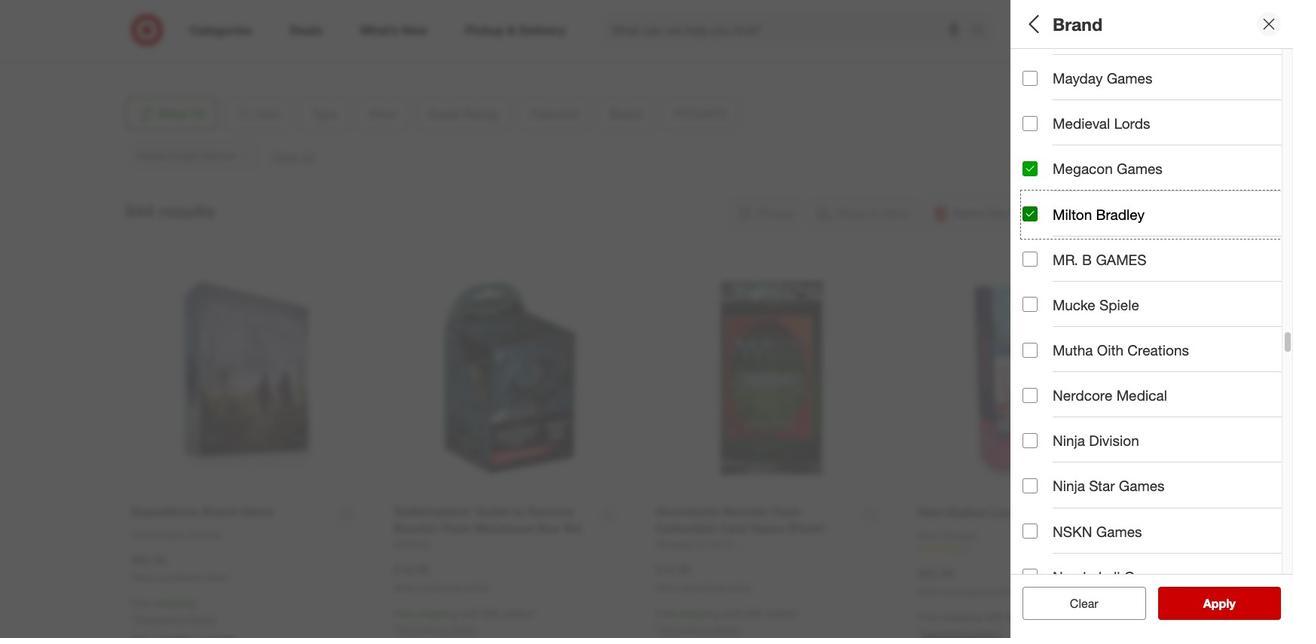 Task type: vqa. For each thing, say whether or not it's contained in the screenshot.


Task type: describe. For each thing, give the bounding box(es) containing it.
NSKN Games checkbox
[[1023, 524, 1038, 539]]

exclusions inside free shipping * * exclusions apply.
[[135, 613, 185, 626]]

fitchburg
[[138, 28, 181, 40]]

spiele
[[1100, 296, 1139, 313]]

drive
[[244, 13, 268, 25]]

free shipping * * exclusions apply.
[[131, 597, 217, 626]]

53719
[[203, 28, 232, 40]]

944 results
[[125, 201, 215, 222]]

nerdcore
[[1053, 387, 1113, 404]]

$18.99
[[393, 562, 430, 578]]

numbskull
[[1053, 568, 1120, 585]]

$0
[[1023, 131, 1034, 144]]

$15.95
[[656, 562, 692, 578]]

technology;
[[1074, 290, 1130, 303]]

orders* for $20.99
[[1027, 611, 1062, 624]]

games
[[1096, 251, 1147, 268]]

spiele;
[[1253, 290, 1286, 303]]

mutha
[[1053, 341, 1093, 359]]

exclusions for $18.99
[[397, 623, 448, 636]]

star
[[1089, 477, 1115, 495]]

medieval lords
[[1053, 115, 1151, 132]]

commerce
[[164, 13, 216, 25]]

$100;
[[1225, 131, 1251, 144]]

MR. B GAMES checkbox
[[1023, 252, 1038, 267]]

see results
[[1188, 596, 1252, 611]]

clear all
[[1063, 596, 1106, 611]]

free shipping with $35 orders* * exclusions apply. for $15.95
[[656, 607, 799, 636]]

with for $15.95
[[723, 607, 742, 620]]

purchased for $15.95
[[682, 583, 725, 594]]

online for $20.99
[[990, 586, 1014, 597]]

hr
[[1033, 290, 1044, 303]]

Numbskull Games checkbox
[[1023, 569, 1038, 584]]

mucke
[[1053, 296, 1096, 313]]

exclusions apply. button for $15.95
[[659, 622, 741, 638]]

mr.
[[1053, 251, 1078, 268]]

milton bradley
[[1053, 205, 1145, 223]]

shipping for $15.95
[[680, 607, 720, 620]]

price
[[1023, 112, 1058, 129]]

,
[[181, 28, 184, 40]]

see
[[1188, 596, 1209, 611]]

division
[[1089, 432, 1139, 449]]

&
[[1064, 290, 1071, 303]]

type board games; card games; collectible trading cards; ga
[[1023, 59, 1293, 91]]

$35 for $20.99
[[1008, 611, 1024, 624]]

2835
[[138, 13, 161, 25]]

featured new
[[1023, 218, 1083, 250]]

all
[[1023, 13, 1044, 34]]

$20.99
[[918, 566, 954, 581]]

brand for brand
[[1053, 13, 1103, 34]]

25th
[[1133, 290, 1154, 303]]

board
[[1023, 79, 1051, 91]]

search button
[[965, 14, 1001, 50]]

of
[[1128, 379, 1141, 396]]

apply. for $18.99
[[450, 623, 479, 636]]

free for $20.99
[[918, 611, 939, 624]]

free for $15.95
[[656, 607, 677, 620]]

games for mayday games
[[1107, 69, 1153, 87]]

$84.95 when purchased online
[[131, 552, 227, 584]]

nskn games
[[1053, 523, 1142, 540]]

exclusions for $15.95
[[659, 623, 710, 636]]

purchased for $84.95
[[157, 572, 200, 584]]

brand for brand 0-hr art & technology; 25th century games; 2f-spiele; 2
[[1023, 270, 1064, 288]]

ga
[[1283, 79, 1293, 91]]

filters
[[1048, 13, 1095, 34]]

games for numbskull games
[[1124, 568, 1170, 585]]

clear for clear all
[[1063, 596, 1091, 611]]

$15
[[1075, 131, 1092, 144]]

shipping for $20.99
[[942, 611, 982, 624]]

card
[[1094, 79, 1117, 91]]

Nerdcore Medical checkbox
[[1023, 388, 1038, 403]]

milton
[[1053, 205, 1092, 223]]

Mucke Spiele checkbox
[[1023, 297, 1038, 312]]

stock
[[1145, 379, 1180, 396]]

$84.95
[[131, 552, 167, 567]]

shipping for $18.99
[[417, 607, 458, 620]]

oith
[[1097, 341, 1124, 359]]

0 horizontal spatial games;
[[1054, 79, 1091, 91]]

medical
[[1117, 387, 1167, 404]]

Megacon Games checkbox
[[1023, 161, 1038, 176]]

Medieval Lords checkbox
[[1023, 116, 1038, 131]]

clear for clear
[[1070, 596, 1099, 611]]

include out of stock
[[1053, 379, 1180, 396]]

clear button
[[1023, 587, 1146, 620]]

fpo/apo button
[[1023, 313, 1293, 366]]

$18.99 when purchased online
[[393, 562, 489, 594]]

$35 for $15.95
[[745, 607, 762, 620]]

megacon
[[1053, 160, 1113, 177]]

wi
[[187, 28, 200, 40]]

mr. b games
[[1053, 251, 1147, 268]]

bradley
[[1096, 205, 1145, 223]]

games for megacon games
[[1117, 160, 1163, 177]]

all
[[1094, 596, 1106, 611]]

guest rating button
[[1023, 155, 1293, 207]]

exclusions apply. button for $18.99
[[397, 622, 479, 638]]

collectible
[[1159, 79, 1209, 91]]

brand dialog
[[1011, 0, 1293, 638]]

type
[[1023, 59, 1055, 77]]

guest rating
[[1023, 170, 1112, 187]]

search
[[965, 24, 1001, 39]]

out
[[1104, 379, 1124, 396]]

see results button
[[1158, 587, 1281, 620]]



Task type: locate. For each thing, give the bounding box(es) containing it.
free shipping with $35 orders* * exclusions apply. for $18.99
[[393, 607, 537, 636]]

results
[[159, 201, 215, 222], [1213, 596, 1252, 611]]

online for $84.95
[[203, 572, 227, 584]]

exclusions apply. button down $84.95 when purchased online
[[135, 612, 217, 627]]

apply. inside free shipping * * exclusions apply.
[[188, 613, 217, 626]]

ninja right ninja division option
[[1053, 432, 1085, 449]]

orders* for $18.99
[[503, 607, 537, 620]]

mutha oith creations
[[1053, 341, 1189, 359]]

with down '$18.99 when purchased online'
[[460, 607, 480, 620]]

2 horizontal spatial orders*
[[1027, 611, 1062, 624]]

shipping inside free shipping * * exclusions apply.
[[155, 597, 195, 610]]

apply. down '$18.99 when purchased online'
[[450, 623, 479, 636]]

ninja for ninja division
[[1053, 432, 1085, 449]]

2 horizontal spatial apply.
[[713, 623, 741, 636]]

0 horizontal spatial orders*
[[503, 607, 537, 620]]

* down $84.95 when purchased online
[[195, 597, 199, 610]]

purchased for $18.99
[[419, 583, 462, 594]]

free shipping with $35 orders* * exclusions apply. down '$18.99 when purchased online'
[[393, 607, 537, 636]]

brand 0-hr art & technology; 25th century games; 2f-spiele; 2
[[1023, 270, 1293, 303]]

shipping down '$18.99 when purchased online'
[[417, 607, 458, 620]]

new
[[1023, 237, 1044, 250]]

when for $18.99
[[393, 583, 417, 594]]

when inside $84.95 when purchased online
[[131, 572, 155, 584]]

shipping down $84.95 when purchased online
[[155, 597, 195, 610]]

2 horizontal spatial exclusions apply. button
[[659, 622, 741, 638]]

lords
[[1114, 115, 1151, 132]]

0 horizontal spatial exclusions
[[135, 613, 185, 626]]

apply. down $15.95 when purchased online
[[713, 623, 741, 636]]

1 horizontal spatial games;
[[1120, 79, 1156, 91]]

orders* for $15.95
[[765, 607, 799, 620]]

apply
[[1203, 596, 1236, 611]]

games right star
[[1119, 477, 1165, 495]]

online inside $20.99 when purchased online
[[990, 586, 1014, 597]]

shipping down $15.95 when purchased online
[[680, 607, 720, 620]]

0 horizontal spatial $35
[[483, 607, 500, 620]]

brand right all
[[1053, 13, 1103, 34]]

free shipping with $35 orders* * exclusions apply.
[[393, 607, 537, 636], [656, 607, 799, 636]]

exclusions down '$18.99 when purchased online'
[[397, 623, 448, 636]]

1 clear from the left
[[1063, 596, 1091, 611]]

free down "$84.95"
[[131, 597, 152, 610]]

when down $18.99
[[393, 583, 417, 594]]

purchased inside $15.95 when purchased online
[[682, 583, 725, 594]]

0 vertical spatial results
[[159, 201, 215, 222]]

mayday games
[[1053, 69, 1153, 87]]

free inside free shipping * * exclusions apply.
[[131, 597, 152, 610]]

purchased inside $84.95 when purchased online
[[157, 572, 200, 584]]

$35 down numbskull games checkbox
[[1008, 611, 1024, 624]]

2 clear from the left
[[1070, 596, 1099, 611]]

1 link
[[918, 543, 1151, 556]]

games for nskn games
[[1096, 523, 1142, 540]]

clear
[[1063, 596, 1091, 611], [1070, 596, 1099, 611]]

when inside '$18.99 when purchased online'
[[393, 583, 417, 594]]

brand inside brand 0-hr art & technology; 25th century games; 2f-spiele; 2
[[1023, 270, 1064, 288]]

games up lords at the top of page
[[1107, 69, 1153, 87]]

all filters dialog
[[1011, 0, 1293, 638]]

exclusions down $15.95 when purchased online
[[659, 623, 710, 636]]

$15;
[[1052, 131, 1072, 144]]

0 horizontal spatial results
[[159, 201, 215, 222]]

* down $18.99
[[393, 623, 397, 636]]

1 vertical spatial ninja
[[1053, 477, 1085, 495]]

price $0  –  $15; $15  –  $25; $25  –  $50; $50  –  $100; $100  –  
[[1023, 112, 1293, 144]]

What can we help you find? suggestions appear below search field
[[603, 14, 975, 47]]

games;
[[1054, 79, 1091, 91], [1120, 79, 1156, 91], [1198, 290, 1234, 303]]

apply. for $15.95
[[713, 623, 741, 636]]

1 horizontal spatial orders*
[[765, 607, 799, 620]]

free down $18.99
[[393, 607, 414, 620]]

0 horizontal spatial with
[[460, 607, 480, 620]]

exclusions apply. button down $15.95 when purchased online
[[659, 622, 741, 638]]

0 horizontal spatial exclusions apply. button
[[135, 612, 217, 627]]

0 vertical spatial brand
[[1053, 13, 1103, 34]]

b
[[1082, 251, 1092, 268]]

Include out of stock checkbox
[[1023, 380, 1038, 395]]

2 horizontal spatial with
[[985, 611, 1005, 624]]

online
[[203, 572, 227, 584], [465, 583, 489, 594], [727, 583, 751, 594], [990, 586, 1014, 597]]

featured
[[1023, 218, 1083, 235]]

fpo/apo
[[1023, 328, 1088, 346]]

online inside $84.95 when purchased online
[[203, 572, 227, 584]]

2 horizontal spatial games;
[[1198, 290, 1234, 303]]

$15.95 when purchased online
[[656, 562, 751, 594]]

when down $15.95
[[656, 583, 679, 594]]

2 ninja from the top
[[1053, 477, 1085, 495]]

guest
[[1023, 170, 1063, 187]]

orders*
[[503, 607, 537, 620], [765, 607, 799, 620], [1027, 611, 1062, 624]]

brand inside dialog
[[1053, 13, 1103, 34]]

results right see
[[1213, 596, 1252, 611]]

nskn
[[1053, 523, 1093, 540]]

with for $18.99
[[460, 607, 480, 620]]

games right numbskull on the bottom right of the page
[[1124, 568, 1170, 585]]

ninja star games
[[1053, 477, 1165, 495]]

brand up hr
[[1023, 270, 1064, 288]]

$100
[[1254, 131, 1277, 144]]

when for $15.95
[[656, 583, 679, 594]]

with
[[460, 607, 480, 620], [723, 607, 742, 620], [985, 611, 1005, 624]]

shipping down $20.99 when purchased online
[[942, 611, 982, 624]]

Milton Bradley checkbox
[[1023, 207, 1038, 222]]

nerdcore medical
[[1053, 387, 1167, 404]]

1 horizontal spatial apply.
[[450, 623, 479, 636]]

shipping
[[155, 597, 195, 610], [417, 607, 458, 620], [680, 607, 720, 620], [942, 611, 982, 624]]

clear left all
[[1063, 596, 1091, 611]]

1 horizontal spatial free shipping with $35 orders* * exclusions apply.
[[656, 607, 799, 636]]

with down $20.99 when purchased online
[[985, 611, 1005, 624]]

games up numbskull games
[[1096, 523, 1142, 540]]

Mayday Games checkbox
[[1023, 71, 1038, 86]]

with down $15.95 when purchased online
[[723, 607, 742, 620]]

free down $15.95
[[656, 607, 677, 620]]

ninja
[[1053, 432, 1085, 449], [1053, 477, 1085, 495]]

$35 down '$18.99 when purchased online'
[[483, 607, 500, 620]]

2 horizontal spatial $35
[[1008, 611, 1024, 624]]

1 horizontal spatial $35
[[745, 607, 762, 620]]

games; left 2f-
[[1198, 290, 1234, 303]]

apply. down $84.95 when purchased online
[[188, 613, 217, 626]]

clear inside clear button
[[1070, 596, 1099, 611]]

Ninja Star Games checkbox
[[1023, 479, 1038, 494]]

1 horizontal spatial with
[[723, 607, 742, 620]]

online inside $15.95 when purchased online
[[727, 583, 751, 594]]

purchased down $20.99
[[944, 586, 987, 597]]

century
[[1157, 290, 1195, 303]]

park
[[219, 13, 241, 25]]

exclusions apply. button down '$18.99 when purchased online'
[[397, 622, 479, 638]]

games; left card
[[1054, 79, 1091, 91]]

when down $20.99
[[918, 586, 942, 597]]

free down $20.99
[[918, 611, 939, 624]]

creations
[[1128, 341, 1189, 359]]

944
[[125, 201, 154, 222]]

clear all button
[[1023, 587, 1146, 620]]

art
[[1047, 290, 1061, 303]]

trading
[[1212, 79, 1246, 91]]

online for $15.95
[[727, 583, 751, 594]]

mayday
[[1053, 69, 1103, 87]]

$50
[[1190, 131, 1207, 144]]

purchased inside $20.99 when purchased online
[[944, 586, 987, 597]]

2 horizontal spatial exclusions
[[659, 623, 710, 636]]

$20.99 when purchased online
[[918, 566, 1014, 597]]

exclusions down $84.95 when purchased online
[[135, 613, 185, 626]]

1 horizontal spatial exclusions
[[397, 623, 448, 636]]

Ninja Division checkbox
[[1023, 433, 1038, 448]]

0 horizontal spatial free shipping with $35 orders* * exclusions apply.
[[393, 607, 537, 636]]

rating
[[1067, 170, 1112, 187]]

medieval
[[1053, 115, 1110, 132]]

games; right card
[[1120, 79, 1156, 91]]

* down $15.95
[[656, 623, 659, 636]]

when inside $15.95 when purchased online
[[656, 583, 679, 594]]

purchased
[[157, 572, 200, 584], [419, 583, 462, 594], [682, 583, 725, 594], [944, 586, 987, 597]]

online for $18.99
[[465, 583, 489, 594]]

apply button
[[1158, 587, 1281, 620]]

1 free shipping with $35 orders* * exclusions apply. from the left
[[393, 607, 537, 636]]

ninja left star
[[1053, 477, 1085, 495]]

0-
[[1023, 290, 1033, 303]]

online inside '$18.99 when purchased online'
[[465, 583, 489, 594]]

* down "$84.95"
[[131, 613, 135, 626]]

2 free shipping with $35 orders* * exclusions apply. from the left
[[656, 607, 799, 636]]

purchased up free shipping * * exclusions apply.
[[157, 572, 200, 584]]

1 ninja from the top
[[1053, 432, 1085, 449]]

with for $20.99
[[985, 611, 1005, 624]]

1 horizontal spatial exclusions apply. button
[[397, 622, 479, 638]]

free for $18.99
[[393, 607, 414, 620]]

2835 commerce park drive fitchburg , wi 53719 us
[[138, 13, 268, 56]]

all filters
[[1023, 13, 1095, 34]]

purchased down $18.99
[[419, 583, 462, 594]]

1
[[965, 544, 970, 555]]

1 horizontal spatial results
[[1213, 596, 1252, 611]]

numbskull games
[[1053, 568, 1170, 585]]

1 vertical spatial brand
[[1023, 270, 1064, 288]]

apply.
[[188, 613, 217, 626], [450, 623, 479, 636], [713, 623, 741, 636]]

when for $84.95
[[131, 572, 155, 584]]

purchased down $15.95
[[682, 583, 725, 594]]

mucke spiele
[[1053, 296, 1139, 313]]

2
[[1288, 290, 1293, 303]]

when down "$84.95"
[[131, 572, 155, 584]]

ninja for ninja star games
[[1053, 477, 1085, 495]]

clear inside clear all button
[[1063, 596, 1091, 611]]

clear down numbskull on the bottom right of the page
[[1070, 596, 1099, 611]]

games down $25
[[1117, 160, 1163, 177]]

results inside button
[[1213, 596, 1252, 611]]

free shipping with $35 orders*
[[918, 611, 1062, 624]]

$35 down $15.95 when purchased online
[[745, 607, 762, 620]]

purchased inside '$18.99 when purchased online'
[[419, 583, 462, 594]]

cards;
[[1249, 79, 1280, 91]]

free
[[131, 597, 152, 610], [393, 607, 414, 620], [656, 607, 677, 620], [918, 611, 939, 624]]

when for $20.99
[[918, 586, 942, 597]]

0 vertical spatial ninja
[[1053, 432, 1085, 449]]

results right 944
[[159, 201, 215, 222]]

1 vertical spatial results
[[1213, 596, 1252, 611]]

megacon games
[[1053, 160, 1163, 177]]

0 horizontal spatial apply.
[[188, 613, 217, 626]]

us
[[138, 43, 152, 56]]

ninja division
[[1053, 432, 1139, 449]]

games; inside brand 0-hr art & technology; 25th century games; 2f-spiele; 2
[[1198, 290, 1234, 303]]

results for see results
[[1213, 596, 1252, 611]]

$35 for $18.99
[[483, 607, 500, 620]]

Mutha Oith Creations checkbox
[[1023, 343, 1038, 358]]

games
[[1107, 69, 1153, 87], [1117, 160, 1163, 177], [1119, 477, 1165, 495], [1096, 523, 1142, 540], [1124, 568, 1170, 585]]

results for 944 results
[[159, 201, 215, 222]]

free shipping with $35 orders* * exclusions apply. down $15.95 when purchased online
[[656, 607, 799, 636]]

when inside $20.99 when purchased online
[[918, 586, 942, 597]]

purchased for $20.99
[[944, 586, 987, 597]]

$25;
[[1110, 131, 1130, 144]]



